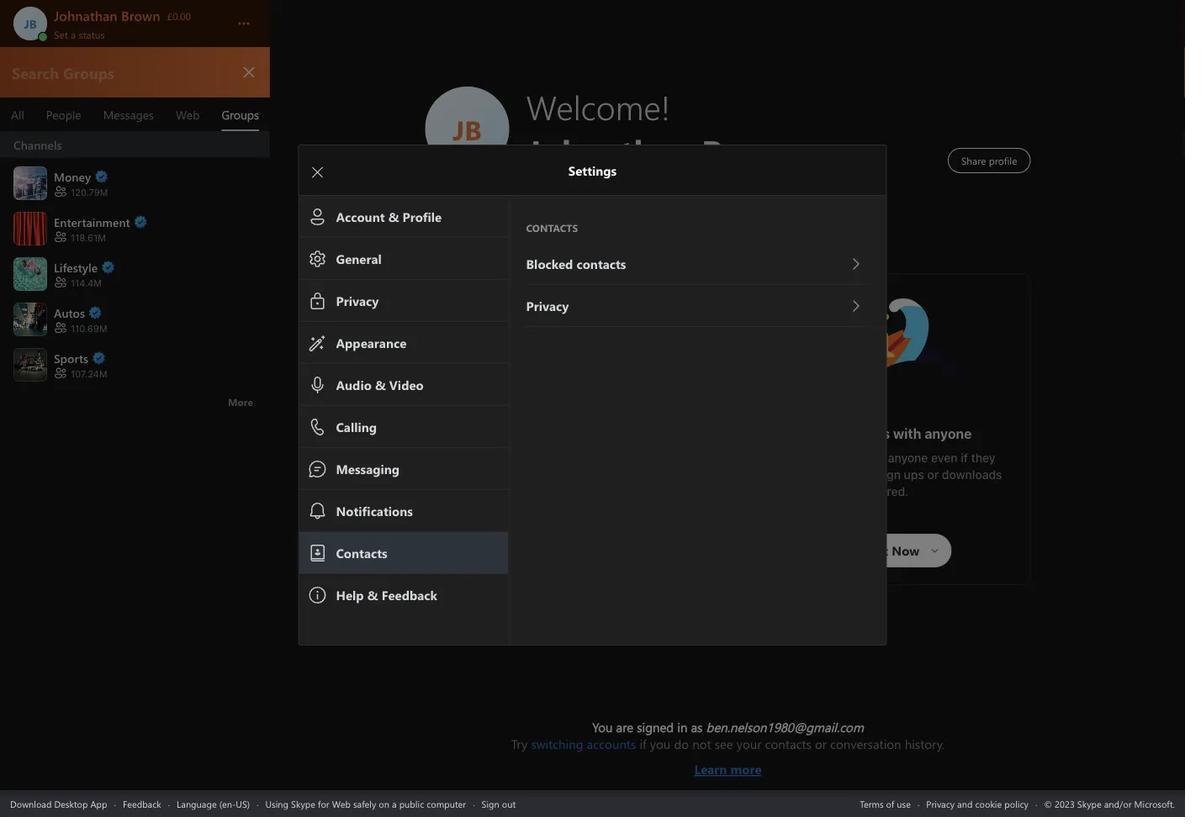 Task type: vqa. For each thing, say whether or not it's contained in the screenshot.
OF
yes



Task type: describe. For each thing, give the bounding box(es) containing it.
the inside stay up to date with the latest features and updates in skype. don't miss a thing!
[[567, 460, 585, 474]]

2 horizontal spatial in
[[678, 720, 688, 736]]

required.
[[859, 485, 909, 499]]

sign out link
[[482, 798, 516, 811]]

updates
[[469, 477, 515, 491]]

you
[[593, 720, 613, 736]]

mansurfer
[[834, 291, 894, 309]]

aren't
[[765, 468, 798, 482]]

channels group
[[0, 132, 270, 417]]

118.61m
[[71, 232, 106, 243]]

terms of use
[[860, 798, 911, 811]]

use
[[897, 798, 911, 811]]

you
[[650, 736, 671, 753]]

conversation
[[831, 736, 902, 753]]

0 vertical spatial anyone
[[925, 426, 972, 442]]

policy
[[1005, 798, 1029, 811]]

out
[[502, 798, 516, 811]]

using skype for web safely on a public computer
[[265, 798, 466, 811]]

desktop
[[54, 798, 88, 811]]

if inside 'share the invite with anyone even if they aren't on skype. no sign ups or downloads required.'
[[961, 451, 969, 465]]

in inside stay up to date with the latest features and updates in skype. don't miss a thing!
[[518, 477, 528, 491]]

accounts
[[587, 736, 636, 753]]

privacy
[[927, 798, 955, 811]]

to
[[498, 460, 509, 474]]

the inside 'share the invite with anyone even if they aren't on skype. no sign ups or downloads required.'
[[807, 451, 825, 465]]

features
[[622, 460, 669, 474]]

on inside 'share the invite with anyone even if they aren't on skype. no sign ups or downloads required.'
[[801, 468, 815, 482]]

are
[[616, 720, 634, 736]]

your
[[737, 736, 762, 753]]

a inside set a status "button"
[[71, 27, 76, 41]]

ups
[[904, 468, 925, 482]]

try switching accounts if you do not see your contacts or conversation history. learn more
[[511, 736, 945, 778]]

stay up to date with the latest features and updates in skype. don't miss a thing!
[[453, 460, 695, 491]]

new
[[554, 435, 582, 451]]

web
[[332, 798, 351, 811]]

(en-
[[219, 798, 236, 811]]

public
[[399, 798, 424, 811]]

contacts dialog
[[298, 145, 912, 646]]

no
[[859, 468, 875, 482]]

using
[[265, 798, 289, 811]]

history.
[[905, 736, 945, 753]]

launch
[[522, 300, 561, 318]]

they
[[972, 451, 996, 465]]

do
[[674, 736, 689, 753]]

1 horizontal spatial skype
[[601, 435, 641, 451]]

see
[[715, 736, 734, 753]]

contacts
[[765, 736, 812, 753]]

for
[[318, 798, 330, 811]]

language (en-us) link
[[177, 798, 250, 811]]

what's
[[504, 435, 550, 451]]

thing!
[[644, 477, 676, 491]]

1 vertical spatial and
[[958, 798, 973, 811]]

of
[[887, 798, 895, 811]]

app
[[90, 798, 107, 811]]

sign out
[[482, 798, 516, 811]]

more
[[731, 762, 762, 778]]

download
[[10, 798, 52, 811]]

invite
[[829, 451, 859, 465]]

2 vertical spatial a
[[392, 798, 397, 811]]

anyone inside 'share the invite with anyone even if they aren't on skype. no sign ups or downloads required.'
[[888, 451, 929, 465]]

signed
[[637, 720, 674, 736]]

latest
[[588, 460, 619, 474]]

sign
[[482, 798, 500, 811]]

downloads
[[942, 468, 1003, 482]]

a inside stay up to date with the latest features and updates in skype. don't miss a thing!
[[634, 477, 641, 491]]

miss
[[605, 477, 631, 491]]

as
[[691, 720, 703, 736]]

114.4m
[[71, 278, 102, 289]]

set
[[54, 27, 68, 41]]

not
[[693, 736, 712, 753]]

cookie
[[976, 798, 1003, 811]]

2 horizontal spatial with
[[894, 426, 922, 442]]

set a status
[[54, 27, 105, 41]]

and inside stay up to date with the latest features and updates in skype. don't miss a thing!
[[672, 460, 692, 474]]

terms of use link
[[860, 798, 911, 811]]



Task type: locate. For each thing, give the bounding box(es) containing it.
skype. down date
[[531, 477, 569, 491]]

1 horizontal spatial and
[[958, 798, 973, 811]]

1 vertical spatial anyone
[[888, 451, 929, 465]]

on down share
[[801, 468, 815, 482]]

switching accounts link
[[531, 736, 636, 753]]

0 horizontal spatial skype.
[[531, 477, 569, 491]]

set a status button
[[54, 24, 220, 41]]

skype up latest
[[601, 435, 641, 451]]

easy meetings with anyone
[[796, 426, 972, 442]]

list item
[[0, 132, 270, 160]]

1 horizontal spatial a
[[392, 798, 397, 811]]

and up thing!
[[672, 460, 692, 474]]

0 horizontal spatial with
[[540, 460, 564, 474]]

skype. inside stay up to date with the latest features and updates in skype. don't miss a thing!
[[531, 477, 569, 491]]

1 vertical spatial on
[[379, 798, 390, 811]]

status
[[79, 27, 105, 41]]

if up the downloads
[[961, 451, 969, 465]]

with up "no"
[[862, 451, 885, 465]]

or inside 'share the invite with anyone even if they aren't on skype. no sign ups or downloads required.'
[[928, 468, 939, 482]]

with up ups
[[894, 426, 922, 442]]

1 horizontal spatial if
[[961, 451, 969, 465]]

safely
[[353, 798, 376, 811]]

language (en-us)
[[177, 798, 250, 811]]

1 vertical spatial a
[[634, 477, 641, 491]]

anyone up ups
[[888, 451, 929, 465]]

sign
[[878, 468, 901, 482]]

the down easy
[[807, 451, 825, 465]]

0 horizontal spatial if
[[640, 736, 647, 753]]

tab list
[[0, 98, 270, 131]]

feedback
[[123, 798, 161, 811]]

0 vertical spatial on
[[801, 468, 815, 482]]

on right safely
[[379, 798, 390, 811]]

skype. down invite
[[818, 468, 856, 482]]

and
[[672, 460, 692, 474], [958, 798, 973, 811]]

0 horizontal spatial and
[[672, 460, 692, 474]]

easy
[[796, 426, 826, 442]]

and left cookie
[[958, 798, 973, 811]]

share the invite with anyone even if they aren't on skype. no sign ups or downloads required.
[[765, 451, 1006, 499]]

if left you
[[640, 736, 647, 753]]

1 horizontal spatial with
[[862, 451, 885, 465]]

stay
[[453, 460, 478, 474]]

0 horizontal spatial or
[[815, 736, 827, 753]]

skype left for
[[291, 798, 316, 811]]

download desktop app
[[10, 798, 107, 811]]

with inside 'share the invite with anyone even if they aren't on skype. no sign ups or downloads required.'
[[862, 451, 885, 465]]

1 horizontal spatial in
[[586, 435, 597, 451]]

download desktop app link
[[10, 798, 107, 811]]

0 vertical spatial a
[[71, 27, 76, 41]]

0 horizontal spatial on
[[379, 798, 390, 811]]

or inside try switching accounts if you do not see your contacts or conversation history. learn more
[[815, 736, 827, 753]]

the
[[807, 451, 825, 465], [567, 460, 585, 474]]

in right new
[[586, 435, 597, 451]]

with right date
[[540, 460, 564, 474]]

switching
[[531, 736, 584, 753]]

1 vertical spatial in
[[518, 477, 528, 491]]

a right set
[[71, 27, 76, 41]]

language
[[177, 798, 217, 811]]

or right ups
[[928, 468, 939, 482]]

1 vertical spatial if
[[640, 736, 647, 753]]

using skype for web safely on a public computer link
[[265, 798, 466, 811]]

privacy and cookie policy link
[[927, 798, 1029, 811]]

even
[[932, 451, 958, 465]]

date
[[512, 460, 537, 474]]

skype.
[[818, 468, 856, 482], [531, 477, 569, 491]]

110.69m
[[71, 323, 107, 334]]

in
[[586, 435, 597, 451], [518, 477, 528, 491], [678, 720, 688, 736]]

1 horizontal spatial skype.
[[818, 468, 856, 482]]

1 horizontal spatial the
[[807, 451, 825, 465]]

1 horizontal spatial or
[[928, 468, 939, 482]]

0 horizontal spatial in
[[518, 477, 528, 491]]

a left public
[[392, 798, 397, 811]]

in left as
[[678, 720, 688, 736]]

terms
[[860, 798, 884, 811]]

0 horizontal spatial skype
[[291, 798, 316, 811]]

skype. inside 'share the invite with anyone even if they aren't on skype. no sign ups or downloads required.'
[[818, 468, 856, 482]]

on
[[801, 468, 815, 482], [379, 798, 390, 811]]

Search Groups text field
[[10, 61, 226, 83]]

what's new in skype
[[504, 435, 641, 451]]

0 vertical spatial in
[[586, 435, 597, 451]]

2 horizontal spatial a
[[634, 477, 641, 491]]

feedback link
[[123, 798, 161, 811]]

computer
[[427, 798, 466, 811]]

0 vertical spatial skype
[[601, 435, 641, 451]]

0 vertical spatial and
[[672, 460, 692, 474]]

1 horizontal spatial on
[[801, 468, 815, 482]]

with inside stay up to date with the latest features and updates in skype. don't miss a thing!
[[540, 460, 564, 474]]

107.24m
[[71, 369, 107, 380]]

learn
[[695, 762, 727, 778]]

meetings
[[830, 426, 890, 442]]

if inside try switching accounts if you do not see your contacts or conversation history. learn more
[[640, 736, 647, 753]]

120.79m
[[71, 187, 108, 198]]

try
[[511, 736, 528, 753]]

or right contacts in the bottom right of the page
[[815, 736, 827, 753]]

0 vertical spatial if
[[961, 451, 969, 465]]

up
[[481, 460, 495, 474]]

you are signed in as
[[593, 720, 707, 736]]

anyone
[[925, 426, 972, 442], [888, 451, 929, 465]]

learn more link
[[511, 753, 945, 778]]

or
[[928, 468, 939, 482], [815, 736, 827, 753]]

2 vertical spatial in
[[678, 720, 688, 736]]

a
[[71, 27, 76, 41], [634, 477, 641, 491], [392, 798, 397, 811]]

a down features
[[634, 477, 641, 491]]

0 horizontal spatial the
[[567, 460, 585, 474]]

privacy and cookie policy
[[927, 798, 1029, 811]]

in down date
[[518, 477, 528, 491]]

the up 'don't'
[[567, 460, 585, 474]]

us)
[[236, 798, 250, 811]]

skype
[[601, 435, 641, 451], [291, 798, 316, 811]]

1 vertical spatial or
[[815, 736, 827, 753]]

share
[[772, 451, 804, 465]]

0 vertical spatial or
[[928, 468, 939, 482]]

don't
[[572, 477, 602, 491]]

0 horizontal spatial a
[[71, 27, 76, 41]]

anyone up even
[[925, 426, 972, 442]]

1 vertical spatial skype
[[291, 798, 316, 811]]



